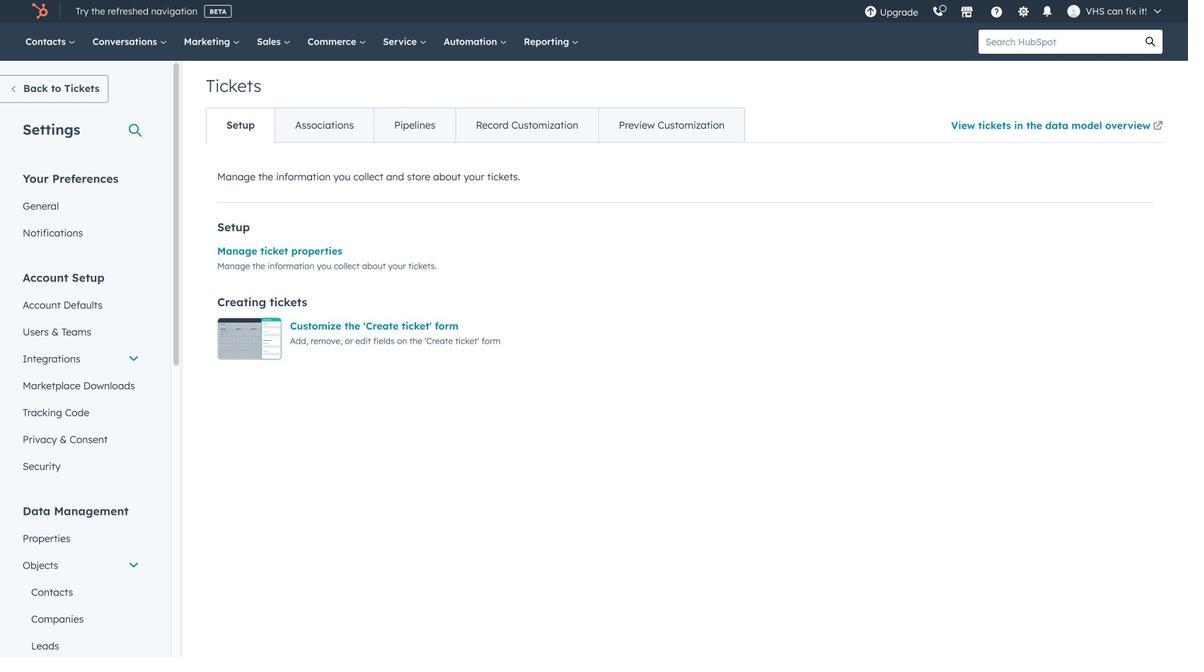 Task type: vqa. For each thing, say whether or not it's contained in the screenshot.
the top checkbox
no



Task type: locate. For each thing, give the bounding box(es) containing it.
navigation
[[206, 108, 746, 143]]

your preferences element
[[14, 171, 148, 247]]

menu
[[858, 0, 1172, 23]]

terry turtle image
[[1068, 5, 1081, 18]]

data management element
[[14, 504, 148, 658]]

link opens in a new window image
[[1154, 122, 1164, 132]]



Task type: describe. For each thing, give the bounding box(es) containing it.
link opens in a new window image
[[1154, 118, 1164, 135]]

Search HubSpot search field
[[979, 30, 1139, 54]]

account setup element
[[14, 270, 148, 480]]

marketplaces image
[[961, 6, 974, 19]]



